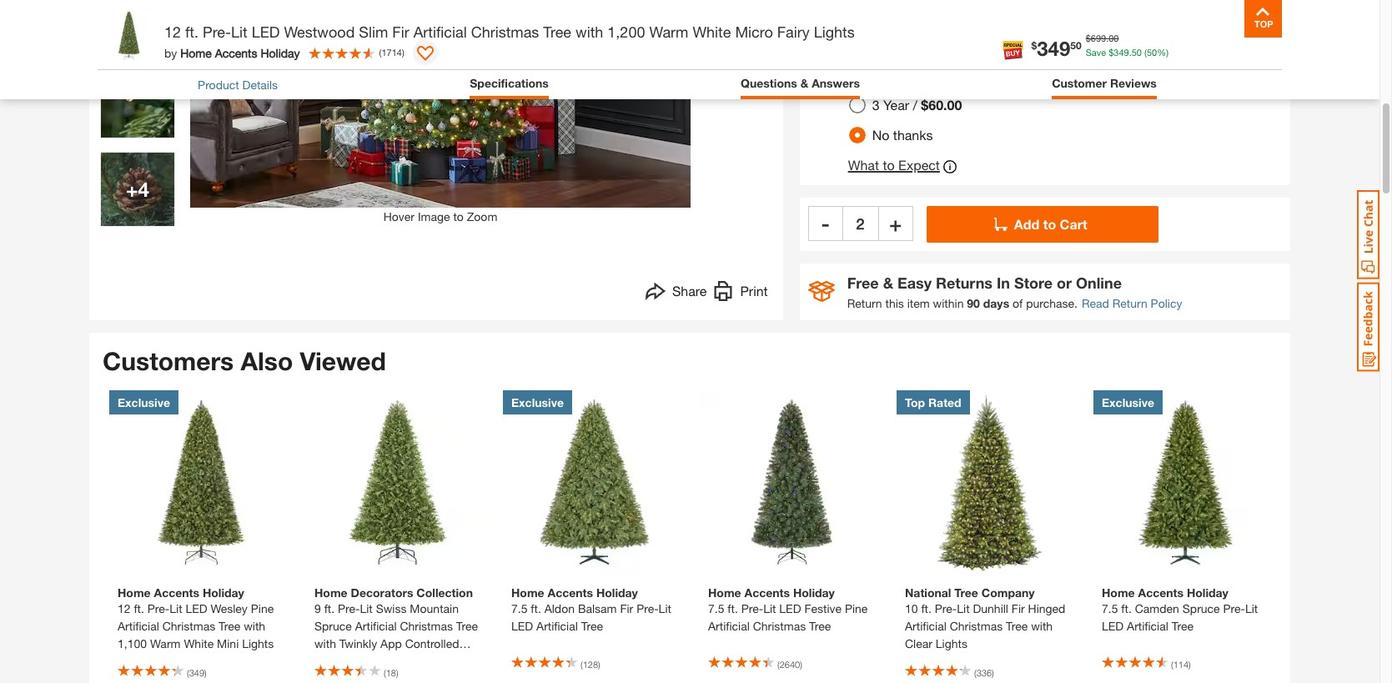 Task type: describe. For each thing, give the bounding box(es) containing it.
thanks
[[894, 127, 934, 143]]

home decorators collection 9 ft. pre-lit swiss mountain spruce artificial christmas tree with twinkly app controlled rgb lights
[[315, 586, 478, 669]]

decorators
[[351, 586, 414, 600]]

dunhill
[[973, 602, 1009, 616]]

option group containing 3 year /
[[843, 90, 976, 150]]

home accents holiday 7.5 ft. aldon balsam fir pre-lit led artificial tree
[[512, 586, 672, 634]]

& for free
[[884, 274, 894, 292]]

micro
[[736, 23, 773, 41]]

holiday for home accents holiday 7.5 ft. camden spruce pre-lit led artificial tree
[[1187, 586, 1229, 600]]

50 inside $ 349 50
[[1071, 39, 1082, 51]]

3
[[873, 97, 880, 112]]

( 128 )
[[581, 659, 601, 670]]

tree inside home accents holiday 7.5 ft. camden spruce pre-lit led artificial tree
[[1172, 619, 1194, 634]]

7.5 ft. pre-lit led festive pine artificial christmas tree image
[[700, 391, 884, 574]]

warm inside the home accents holiday 12 ft. pre-lit led wesley pine artificial christmas tree with 1,100 warm white mini lights
[[150, 637, 181, 651]]

0 vertical spatial white
[[693, 23, 731, 41]]

add
[[1015, 216, 1040, 232]]

7.5 ft. camden spruce pre-lit led artificial tree image
[[1094, 391, 1278, 574]]

0 horizontal spatial to
[[454, 209, 464, 223]]

product image image
[[102, 8, 156, 63]]

holiday for home accents holiday 12 ft. pre-lit led wesley pine artificial christmas tree with 1,100 warm white mini lights
[[203, 586, 244, 600]]

mountain
[[410, 602, 459, 616]]

tree up 'dunhill'
[[955, 586, 979, 600]]

lit inside home accents holiday 7.5 ft. camden spruce pre-lit led artificial tree
[[1246, 602, 1259, 616]]

tree left '1,200'
[[544, 23, 572, 41]]

this
[[918, 37, 955, 59]]

pre- up by home accents holiday
[[203, 23, 231, 41]]

+ button
[[879, 206, 914, 241]]

led inside the home accents holiday 12 ft. pre-lit led wesley pine artificial christmas tree with 1,100 warm white mini lights
[[186, 602, 208, 616]]

share button
[[646, 281, 707, 305]]

3 year / $60.00
[[873, 97, 962, 112]]

9 ft. pre-lit swiss mountain spruce artificial christmas tree with twinkly app controlled rgb lights image
[[306, 391, 490, 574]]

christmas for national tree company 10 ft. pre-lit dunhill fir hinged artificial christmas tree with clear lights
[[950, 619, 1003, 634]]

2 return from the left
[[1113, 296, 1148, 310]]

0 vertical spatial warm
[[650, 23, 689, 41]]

artificial inside home accents holiday 7.5 ft. aldon balsam fir pre-lit led artificial tree
[[537, 619, 578, 634]]

christmas for home accents holiday 12 ft. pre-lit led wesley pine artificial christmas tree with 1,100 warm white mini lights
[[162, 619, 215, 634]]

home for home accents holiday 7.5 ft. camden spruce pre-lit led artificial tree
[[1102, 586, 1136, 600]]

online
[[1077, 274, 1123, 292]]

top
[[906, 396, 926, 410]]

1 horizontal spatial 12
[[164, 23, 181, 41]]

what to expect
[[848, 157, 940, 173]]

customer reviews
[[1053, 76, 1157, 90]]

item
[[960, 37, 999, 59]]

artificial for home accents holiday 12 ft. pre-lit led wesley pine artificial christmas tree with 1,100 warm white mini lights
[[118, 619, 159, 634]]

lit inside the home accents holiday 12 ft. pre-lit led wesley pine artificial christmas tree with 1,100 warm white mini lights
[[170, 602, 182, 616]]

led inside home accents holiday 7.5 ft. pre-lit led festive pine artificial christmas tree
[[780, 602, 802, 616]]

1 vertical spatial .
[[1130, 46, 1132, 57]]

tree inside the home decorators collection 9 ft. pre-lit swiss mountain spruce artificial christmas tree with twinkly app controlled rgb lights
[[456, 619, 478, 634]]

-
[[822, 212, 830, 235]]

reviews
[[1111, 76, 1157, 90]]

( 18 )
[[384, 668, 399, 679]]

12 ft. pre-lit led wesley pine artificial christmas tree with 1,100 warm white mini lights image
[[109, 391, 293, 574]]

( for home accents holiday 7.5 ft. aldon balsam fir pre-lit led artificial tree
[[581, 659, 583, 670]]

0 horizontal spatial by
[[164, 45, 177, 60]]

top button
[[1245, 0, 1283, 38]]

pre- inside home accents holiday 7.5 ft. pre-lit led festive pine artificial christmas tree
[[742, 602, 764, 616]]

- button
[[808, 206, 843, 241]]

by home accents holiday
[[164, 45, 300, 60]]

within
[[934, 296, 964, 310]]

+ for + 4
[[126, 178, 138, 201]]

home accents holiday pre lit christmas trees 23pg90124 1d.4 image
[[101, 153, 174, 226]]

customer
[[1053, 76, 1107, 90]]

& for questions
[[801, 76, 809, 90]]

%)
[[1158, 46, 1169, 57]]

policy
[[1151, 296, 1183, 310]]

plan
[[1045, 67, 1071, 82]]

wesley
[[211, 602, 248, 616]]

for:
[[1141, 67, 1161, 82]]

westwood
[[284, 23, 355, 41]]

protect this item select a home depot protection plan by allstate for:
[[848, 37, 1161, 82]]

7.5 for 7.5 ft. camden spruce pre-lit led artificial tree
[[1102, 602, 1119, 616]]

+ 4
[[126, 178, 149, 201]]

ft. for home accents holiday 7.5 ft. aldon balsam fir pre-lit led artificial tree
[[531, 602, 541, 616]]

$ 349 50
[[1032, 36, 1082, 60]]

lit inside home accents holiday 7.5 ft. aldon balsam fir pre-lit led artificial tree
[[659, 602, 672, 616]]

exclusive for home accents holiday 7.5 ft. camden spruce pre-lit led artificial tree
[[1102, 396, 1155, 410]]

holiday up details
[[261, 45, 300, 60]]

with for home decorators collection 9 ft. pre-lit swiss mountain spruce artificial christmas tree with twinkly app controlled rgb lights
[[315, 637, 336, 651]]

accents for home accents holiday 12 ft. pre-lit led wesley pine artificial christmas tree with 1,100 warm white mini lights
[[154, 586, 199, 600]]

10 ft. pre-lit dunhill fir hinged artificial christmas tree with clear lights image
[[897, 391, 1081, 574]]

pre- inside the home decorators collection 9 ft. pre-lit swiss mountain spruce artificial christmas tree with twinkly app controlled rgb lights
[[338, 602, 360, 616]]

christmas for home decorators collection 9 ft. pre-lit swiss mountain spruce artificial christmas tree with twinkly app controlled rgb lights
[[400, 619, 453, 634]]

add to cart button
[[927, 206, 1159, 243]]

lights inside national tree company 10 ft. pre-lit dunhill fir hinged artificial christmas tree with clear lights
[[936, 637, 968, 651]]

pre- inside home accents holiday 7.5 ft. camden spruce pre-lit led artificial tree
[[1224, 602, 1246, 616]]

2640
[[780, 659, 800, 670]]

( 114 )
[[1172, 659, 1191, 670]]

add to cart
[[1015, 216, 1088, 232]]

questions & answers
[[741, 76, 860, 90]]

7.5 for 7.5 ft. aldon balsam fir pre-lit led artificial tree
[[512, 602, 528, 616]]

of
[[1013, 296, 1023, 310]]

feedback link image
[[1358, 282, 1380, 372]]

lights inside the home decorators collection 9 ft. pre-lit swiss mountain spruce artificial christmas tree with twinkly app controlled rgb lights
[[343, 655, 375, 669]]

national tree company 10 ft. pre-lit dunhill fir hinged artificial christmas tree with clear lights
[[906, 586, 1066, 651]]

ft. for home decorators collection 9 ft. pre-lit swiss mountain spruce artificial christmas tree with twinkly app controlled rgb lights
[[324, 602, 335, 616]]

select
[[848, 67, 886, 82]]

+ for +
[[890, 212, 902, 235]]

) left display image
[[402, 47, 405, 57]]

customers also viewed
[[103, 346, 386, 376]]

depot
[[940, 67, 976, 82]]

tree inside the home accents holiday 12 ft. pre-lit led wesley pine artificial christmas tree with 1,100 warm white mini lights
[[219, 619, 241, 634]]

spruce inside the home decorators collection 9 ft. pre-lit swiss mountain spruce artificial christmas tree with twinkly app controlled rgb lights
[[315, 619, 352, 634]]

mini
[[217, 637, 239, 651]]

customers
[[103, 346, 234, 376]]

home accents holiday pre lit christmas trees 23pg90124 40.2 image
[[101, 0, 174, 49]]

holiday for home accents holiday 7.5 ft. pre-lit led festive pine artificial christmas tree
[[794, 586, 835, 600]]

slim
[[359, 23, 388, 41]]

7.5 ft. aldon balsam fir pre-lit led artificial tree image
[[503, 391, 687, 574]]

live chat image
[[1358, 190, 1380, 280]]

this
[[886, 296, 905, 310]]

$ 699 . 00 save $ 349 . 50 ( 50 %)
[[1086, 33, 1169, 57]]

product details
[[198, 78, 278, 92]]

336
[[977, 668, 992, 679]]

$60.00
[[922, 97, 962, 112]]

exclusive for home accents holiday 7.5 ft. aldon balsam fir pre-lit led artificial tree
[[512, 396, 564, 410]]

1,100
[[118, 637, 147, 651]]

rated
[[929, 396, 962, 410]]

349 for $ 349 50
[[1038, 36, 1071, 60]]

easy
[[898, 274, 932, 292]]

image
[[418, 209, 450, 223]]

by inside protect this item select a home depot protection plan by allstate for:
[[1075, 67, 1090, 82]]

( for home accents holiday 7.5 ft. camden spruce pre-lit led artificial tree
[[1172, 659, 1174, 670]]

artificial for home accents holiday 7.5 ft. camden spruce pre-lit led artificial tree
[[1128, 619, 1169, 634]]

lit inside the home decorators collection 9 ft. pre-lit swiss mountain spruce artificial christmas tree with twinkly app controlled rgb lights
[[360, 602, 373, 616]]

festive
[[805, 602, 842, 616]]

camden
[[1136, 602, 1180, 616]]

read return policy link
[[1082, 294, 1183, 312]]

( for home accents holiday 12 ft. pre-lit led wesley pine artificial christmas tree with 1,100 warm white mini lights
[[187, 668, 189, 679]]

1714
[[382, 47, 402, 57]]

) for home accents holiday 7.5 ft. pre-lit led festive pine artificial christmas tree
[[800, 659, 803, 670]]

free & easy returns in store or online return this item within 90 days of purchase. read return policy
[[848, 274, 1183, 310]]

allstate
[[1093, 67, 1137, 82]]

display image
[[417, 46, 434, 63]]

$ for 349
[[1032, 39, 1038, 51]]

home for home decorators collection 9 ft. pre-lit swiss mountain spruce artificial christmas tree with twinkly app controlled rgb lights
[[315, 586, 348, 600]]

( 2640 )
[[778, 659, 803, 670]]

returns
[[936, 274, 993, 292]]

lights right "fairy"
[[814, 23, 855, 41]]

store
[[1015, 274, 1053, 292]]

with for home accents holiday 12 ft. pre-lit led wesley pine artificial christmas tree with 1,100 warm white mini lights
[[244, 619, 265, 634]]

home for home accents holiday 12 ft. pre-lit led wesley pine artificial christmas tree with 1,100 warm white mini lights
[[118, 586, 151, 600]]

app
[[381, 637, 402, 651]]

artificial for home decorators collection 9 ft. pre-lit swiss mountain spruce artificial christmas tree with twinkly app controlled rgb lights
[[355, 619, 397, 634]]



Task type: vqa. For each thing, say whether or not it's contained in the screenshot.


Task type: locate. For each thing, give the bounding box(es) containing it.
with down hinged
[[1032, 619, 1053, 634]]

10
[[906, 602, 919, 616]]

product details button
[[198, 76, 278, 93], [198, 76, 278, 93]]

details
[[242, 78, 278, 92]]

zoom
[[467, 209, 498, 223]]

$ inside $ 349 50
[[1032, 39, 1038, 51]]

tree down wesley
[[219, 619, 241, 634]]

in
[[997, 274, 1011, 292]]

led inside home accents holiday 7.5 ft. camden spruce pre-lit led artificial tree
[[1102, 619, 1124, 634]]

home for home accents holiday 7.5 ft. aldon balsam fir pre-lit led artificial tree
[[512, 586, 545, 600]]

( down slim
[[379, 47, 382, 57]]

( 1714 )
[[379, 47, 405, 57]]

ft. inside the home decorators collection 9 ft. pre-lit swiss mountain spruce artificial christmas tree with twinkly app controlled rgb lights
[[324, 602, 335, 616]]

1 horizontal spatial fir
[[620, 602, 634, 616]]

holiday for home accents holiday 7.5 ft. aldon balsam fir pre-lit led artificial tree
[[597, 586, 638, 600]]

tree down 'dunhill'
[[1007, 619, 1028, 634]]

hinged
[[1029, 602, 1066, 616]]

lit inside national tree company 10 ft. pre-lit dunhill fir hinged artificial christmas tree with clear lights
[[957, 602, 970, 616]]

artificial for home accents holiday 7.5 ft. pre-lit led festive pine artificial christmas tree
[[709, 619, 750, 634]]

( down home accents holiday 7.5 ft. pre-lit led festive pine artificial christmas tree
[[778, 659, 780, 670]]

1 vertical spatial warm
[[150, 637, 181, 651]]

controlled
[[405, 637, 459, 651]]

holiday
[[261, 45, 300, 60], [203, 586, 244, 600], [597, 586, 638, 600], [794, 586, 835, 600], [1187, 586, 1229, 600]]

holiday inside home accents holiday 7.5 ft. aldon balsam fir pre-lit led artificial tree
[[597, 586, 638, 600]]

2 7.5 from the left
[[709, 602, 725, 616]]

) down home accents holiday 7.5 ft. aldon balsam fir pre-lit led artificial tree
[[598, 659, 601, 670]]

9
[[315, 602, 321, 616]]

pine right wesley
[[251, 602, 274, 616]]

with down wesley
[[244, 619, 265, 634]]

christmas up controlled
[[400, 619, 453, 634]]

pine inside the home accents holiday 12 ft. pre-lit led wesley pine artificial christmas tree with 1,100 warm white mini lights
[[251, 602, 274, 616]]

hover image to zoom
[[384, 209, 498, 223]]

pre- left the festive
[[742, 602, 764, 616]]

christmas
[[471, 23, 539, 41], [162, 619, 215, 634], [400, 619, 453, 634], [753, 619, 806, 634], [950, 619, 1003, 634]]

fir inside national tree company 10 ft. pre-lit dunhill fir hinged artificial christmas tree with clear lights
[[1012, 602, 1025, 616]]

no thanks
[[873, 127, 934, 143]]

0 horizontal spatial white
[[184, 637, 214, 651]]

0 horizontal spatial fir
[[393, 23, 410, 41]]

0 vertical spatial .
[[1107, 33, 1109, 43]]

pine for 7.5 ft. pre-lit led festive pine artificial christmas tree
[[845, 602, 868, 616]]

to for what
[[883, 157, 895, 173]]

home inside home accents holiday 7.5 ft. aldon balsam fir pre-lit led artificial tree
[[512, 586, 545, 600]]

christmas inside home accents holiday 7.5 ft. pre-lit led festive pine artificial christmas tree
[[753, 619, 806, 634]]

349 inside $ 699 . 00 save $ 349 . 50 ( 50 %)
[[1114, 46, 1130, 57]]

( for home decorators collection 9 ft. pre-lit swiss mountain spruce artificial christmas tree with twinkly app controlled rgb lights
[[384, 668, 386, 679]]

1 horizontal spatial $
[[1086, 33, 1091, 43]]

$ up protection
[[1032, 39, 1038, 51]]

2 horizontal spatial 349
[[1114, 46, 1130, 57]]

) down home accents holiday 7.5 ft. pre-lit led festive pine artificial christmas tree
[[800, 659, 803, 670]]

collection
[[417, 586, 473, 600]]

lit inside home accents holiday 7.5 ft. pre-lit led festive pine artificial christmas tree
[[764, 602, 777, 616]]

2 horizontal spatial to
[[1044, 216, 1057, 232]]

christmas for home accents holiday 7.5 ft. pre-lit led festive pine artificial christmas tree
[[753, 619, 806, 634]]

12 inside the home accents holiday 12 ft. pre-lit led wesley pine artificial christmas tree with 1,100 warm white mini lights
[[118, 602, 131, 616]]

questions
[[741, 76, 798, 90]]

0 horizontal spatial &
[[801, 76, 809, 90]]

home inside protect this item select a home depot protection plan by allstate for:
[[900, 67, 936, 82]]

free
[[848, 274, 879, 292]]

led
[[252, 23, 280, 41], [186, 602, 208, 616], [780, 602, 802, 616], [512, 619, 533, 634], [1102, 619, 1124, 634]]

$ up save
[[1086, 33, 1091, 43]]

to right add
[[1044, 216, 1057, 232]]

accents
[[215, 45, 257, 60], [154, 586, 199, 600], [548, 586, 593, 600], [745, 586, 790, 600], [1139, 586, 1184, 600]]

protection
[[980, 67, 1041, 82]]

1 horizontal spatial +
[[890, 212, 902, 235]]

2 horizontal spatial exclusive
[[1102, 396, 1155, 410]]

home accents holiday 7.5 ft. pre-lit led festive pine artificial christmas tree
[[709, 586, 868, 634]]

pine inside home accents holiday 7.5 ft. pre-lit led festive pine artificial christmas tree
[[845, 602, 868, 616]]

hover image to zoom button
[[190, 0, 691, 225]]

with left '1,200'
[[576, 23, 604, 41]]

$
[[1086, 33, 1091, 43], [1032, 39, 1038, 51], [1109, 46, 1114, 57]]

tree down the festive
[[810, 619, 831, 634]]

white inside the home accents holiday 12 ft. pre-lit led wesley pine artificial christmas tree with 1,100 warm white mini lights
[[184, 637, 214, 651]]

2 horizontal spatial fir
[[1012, 602, 1025, 616]]

tree down mountain
[[456, 619, 478, 634]]

company
[[982, 586, 1035, 600]]

fir for artificial
[[393, 23, 410, 41]]

1 horizontal spatial 7.5
[[709, 602, 725, 616]]

to right what
[[883, 157, 895, 173]]

12
[[164, 23, 181, 41], [118, 602, 131, 616]]

expect
[[899, 157, 940, 173]]

warm right 1,100 at the bottom
[[150, 637, 181, 651]]

pre-
[[203, 23, 231, 41], [148, 602, 170, 616], [338, 602, 360, 616], [637, 602, 659, 616], [742, 602, 764, 616], [935, 602, 957, 616], [1224, 602, 1246, 616]]

$ down 00
[[1109, 46, 1114, 57]]

specifications
[[470, 76, 549, 90]]

) for national tree company 10 ft. pre-lit dunhill fir hinged artificial christmas tree with clear lights
[[992, 668, 995, 679]]

or
[[1057, 274, 1072, 292]]

holiday inside the home accents holiday 12 ft. pre-lit led wesley pine artificial christmas tree with 1,100 warm white mini lights
[[203, 586, 244, 600]]

pre- right "9"
[[338, 602, 360, 616]]

( inside $ 699 . 00 save $ 349 . 50 ( 50 %)
[[1145, 46, 1147, 57]]

1 vertical spatial +
[[890, 212, 902, 235]]

lights right clear
[[936, 637, 968, 651]]

accents for home accents holiday 7.5 ft. camden spruce pre-lit led artificial tree
[[1139, 586, 1184, 600]]

1 pine from the left
[[251, 602, 274, 616]]

artificial inside the home decorators collection 9 ft. pre-lit swiss mountain spruce artificial christmas tree with twinkly app controlled rgb lights
[[355, 619, 397, 634]]

pine right the festive
[[845, 602, 868, 616]]

white left mini
[[184, 637, 214, 651]]

2 horizontal spatial $
[[1109, 46, 1114, 57]]

349 up "plan"
[[1038, 36, 1071, 60]]

balsam
[[578, 602, 617, 616]]

1 vertical spatial spruce
[[315, 619, 352, 634]]

accents inside the home accents holiday 12 ft. pre-lit led wesley pine artificial christmas tree with 1,100 warm white mini lights
[[154, 586, 199, 600]]

0 vertical spatial 12
[[164, 23, 181, 41]]

tree down camden
[[1172, 619, 1194, 634]]

pine
[[251, 602, 274, 616], [845, 602, 868, 616]]

artificial inside home accents holiday 7.5 ft. pre-lit led festive pine artificial christmas tree
[[709, 619, 750, 634]]

7.5 inside home accents holiday 7.5 ft. aldon balsam fir pre-lit led artificial tree
[[512, 602, 528, 616]]

by right "plan"
[[1075, 67, 1090, 82]]

home for home accents holiday 7.5 ft. pre-lit led festive pine artificial christmas tree
[[709, 586, 742, 600]]

lights inside the home accents holiday 12 ft. pre-lit led wesley pine artificial christmas tree with 1,100 warm white mini lights
[[242, 637, 274, 651]]

lights
[[814, 23, 855, 41], [242, 637, 274, 651], [936, 637, 968, 651], [343, 655, 375, 669]]

option group
[[843, 90, 976, 150]]

1 7.5 from the left
[[512, 602, 528, 616]]

no
[[873, 127, 890, 143]]

fir right balsam
[[620, 602, 634, 616]]

pre- inside the home accents holiday 12 ft. pre-lit led wesley pine artificial christmas tree with 1,100 warm white mini lights
[[148, 602, 170, 616]]

spruce
[[1183, 602, 1221, 616], [315, 619, 352, 634]]

return down free on the top right of page
[[848, 296, 883, 310]]

0 horizontal spatial pine
[[251, 602, 274, 616]]

hover
[[384, 209, 415, 223]]

1 vertical spatial by
[[1075, 67, 1090, 82]]

& inside free & easy returns in store or online return this item within 90 days of purchase. read return policy
[[884, 274, 894, 292]]

home inside the home decorators collection 9 ft. pre-lit swiss mountain spruce artificial christmas tree with twinkly app controlled rgb lights
[[315, 586, 348, 600]]

print
[[741, 283, 768, 299]]

accents up ( 349 )
[[154, 586, 199, 600]]

lit
[[231, 23, 248, 41], [170, 602, 182, 616], [360, 602, 373, 616], [659, 602, 672, 616], [764, 602, 777, 616], [957, 602, 970, 616], [1246, 602, 1259, 616]]

None field
[[843, 206, 879, 241]]

1 horizontal spatial .
[[1130, 46, 1132, 57]]

tree inside home accents holiday 7.5 ft. pre-lit led festive pine artificial christmas tree
[[810, 619, 831, 634]]

holiday inside home accents holiday 7.5 ft. pre-lit led festive pine artificial christmas tree
[[794, 586, 835, 600]]

rgb
[[315, 655, 340, 669]]

product
[[198, 78, 239, 92]]

12 right product image
[[164, 23, 181, 41]]

) down app
[[396, 668, 399, 679]]

&
[[801, 76, 809, 90], [884, 274, 894, 292]]

home inside home accents holiday 7.5 ft. camden spruce pre-lit led artificial tree
[[1102, 586, 1136, 600]]

0 horizontal spatial .
[[1107, 33, 1109, 43]]

ft. for home accents holiday 7.5 ft. pre-lit led festive pine artificial christmas tree
[[728, 602, 738, 616]]

2 pine from the left
[[845, 602, 868, 616]]

1 horizontal spatial exclusive
[[512, 396, 564, 410]]

pre- right camden
[[1224, 602, 1246, 616]]

( down home accents holiday 7.5 ft. camden spruce pre-lit led artificial tree
[[1172, 659, 1174, 670]]

spruce right camden
[[1183, 602, 1221, 616]]

1 horizontal spatial 50
[[1132, 46, 1142, 57]]

349 down the home accents holiday 12 ft. pre-lit led wesley pine artificial christmas tree with 1,100 warm white mini lights
[[189, 668, 204, 679]]

ft. inside home accents holiday 7.5 ft. pre-lit led festive pine artificial christmas tree
[[728, 602, 738, 616]]

( for home accents holiday 7.5 ft. pre-lit led festive pine artificial christmas tree
[[778, 659, 780, 670]]

0 vertical spatial by
[[164, 45, 177, 60]]

2 horizontal spatial 7.5
[[1102, 602, 1119, 616]]

90
[[968, 296, 981, 310]]

with up rgb
[[315, 637, 336, 651]]

cart
[[1060, 216, 1088, 232]]

christmas inside the home decorators collection 9 ft. pre-lit swiss mountain spruce artificial christmas tree with twinkly app controlled rgb lights
[[400, 619, 453, 634]]

( down the home accents holiday 12 ft. pre-lit led wesley pine artificial christmas tree with 1,100 warm white mini lights
[[187, 668, 189, 679]]

0 horizontal spatial +
[[126, 178, 138, 201]]

swiss
[[376, 602, 407, 616]]

ft. inside the home accents holiday 12 ft. pre-lit led wesley pine artificial christmas tree with 1,100 warm white mini lights
[[134, 602, 144, 616]]

0 vertical spatial spruce
[[1183, 602, 1221, 616]]

1 horizontal spatial &
[[884, 274, 894, 292]]

viewed
[[300, 346, 386, 376]]

white left micro in the top right of the page
[[693, 23, 731, 41]]

christmas down 'dunhill'
[[950, 619, 1003, 634]]

to
[[883, 157, 895, 173], [454, 209, 464, 223], [1044, 216, 1057, 232]]

0 horizontal spatial 349
[[189, 668, 204, 679]]

) for home accents holiday 7.5 ft. aldon balsam fir pre-lit led artificial tree
[[598, 659, 601, 670]]

also
[[241, 346, 293, 376]]

accents inside home accents holiday 7.5 ft. aldon balsam fir pre-lit led artificial tree
[[548, 586, 593, 600]]

114
[[1174, 659, 1189, 670]]

( down national tree company 10 ft. pre-lit dunhill fir hinged artificial christmas tree with clear lights
[[975, 668, 977, 679]]

) for home decorators collection 9 ft. pre-lit swiss mountain spruce artificial christmas tree with twinkly app controlled rgb lights
[[396, 668, 399, 679]]

0 horizontal spatial 12
[[118, 602, 131, 616]]

twinkly
[[339, 637, 377, 651]]

fir down company
[[1012, 602, 1025, 616]]

0 horizontal spatial 7.5
[[512, 602, 528, 616]]

2 exclusive from the left
[[512, 396, 564, 410]]

349 for ( 349 )
[[189, 668, 204, 679]]

item
[[908, 296, 930, 310]]

0 horizontal spatial return
[[848, 296, 883, 310]]

(
[[1145, 46, 1147, 57], [379, 47, 382, 57], [581, 659, 583, 670], [778, 659, 780, 670], [1172, 659, 1174, 670], [187, 668, 189, 679], [384, 668, 386, 679], [975, 668, 977, 679]]

( down app
[[384, 668, 386, 679]]

with inside the home accents holiday 12 ft. pre-lit led wesley pine artificial christmas tree with 1,100 warm white mini lights
[[244, 619, 265, 634]]

) for home accents holiday 7.5 ft. camden spruce pre-lit led artificial tree
[[1189, 659, 1191, 670]]

exclusive for home accents holiday 12 ft. pre-lit led wesley pine artificial christmas tree with 1,100 warm white mini lights
[[118, 396, 170, 410]]

artificial inside home accents holiday 7.5 ft. camden spruce pre-lit led artificial tree
[[1128, 619, 1169, 634]]

) down home accents holiday 7.5 ft. camden spruce pre-lit led artificial tree
[[1189, 659, 1191, 670]]

0 horizontal spatial warm
[[150, 637, 181, 651]]

year
[[884, 97, 910, 112]]

home inside the home accents holiday 12 ft. pre-lit led wesley pine artificial christmas tree with 1,100 warm white mini lights
[[118, 586, 151, 600]]

warm right '1,200'
[[650, 23, 689, 41]]

ft. for national tree company 10 ft. pre-lit dunhill fir hinged artificial christmas tree with clear lights
[[922, 602, 932, 616]]

1 horizontal spatial 349
[[1038, 36, 1071, 60]]

0 vertical spatial +
[[126, 178, 138, 201]]

lights down twinkly
[[343, 655, 375, 669]]

1 vertical spatial &
[[884, 274, 894, 292]]

.
[[1107, 33, 1109, 43], [1130, 46, 1132, 57]]

with
[[576, 23, 604, 41], [244, 619, 265, 634], [1032, 619, 1053, 634], [315, 637, 336, 651]]

) for home accents holiday 12 ft. pre-lit led wesley pine artificial christmas tree with 1,100 warm white mini lights
[[204, 668, 207, 679]]

( left '%)'
[[1145, 46, 1147, 57]]

( down home accents holiday 7.5 ft. aldon balsam fir pre-lit led artificial tree
[[581, 659, 583, 670]]

0 horizontal spatial $
[[1032, 39, 1038, 51]]

holiday inside home accents holiday 7.5 ft. camden spruce pre-lit led artificial tree
[[1187, 586, 1229, 600]]

led inside home accents holiday 7.5 ft. aldon balsam fir pre-lit led artificial tree
[[512, 619, 533, 634]]

( for national tree company 10 ft. pre-lit dunhill fir hinged artificial christmas tree with clear lights
[[975, 668, 977, 679]]

2 horizontal spatial 50
[[1147, 46, 1158, 57]]

print button
[[714, 281, 768, 305]]

) down the home accents holiday 12 ft. pre-lit led wesley pine artificial christmas tree with 1,100 warm white mini lights
[[204, 668, 207, 679]]

ft. for home accents holiday 12 ft. pre-lit led wesley pine artificial christmas tree with 1,100 warm white mini lights
[[134, 602, 144, 616]]

fairy
[[778, 23, 810, 41]]

christmas up specifications
[[471, 23, 539, 41]]

save
[[1086, 46, 1107, 57]]

0 vertical spatial &
[[801, 76, 809, 90]]

christmas down wesley
[[162, 619, 215, 634]]

349 down 00
[[1114, 46, 1130, 57]]

home accents holiday pre lit christmas trees 23pg90124 a0.3 image
[[101, 64, 174, 138]]

1 horizontal spatial warm
[[650, 23, 689, 41]]

purchase.
[[1027, 296, 1078, 310]]

spruce down "9"
[[315, 619, 352, 634]]

a
[[890, 67, 897, 82]]

home accents holiday 7.5 ft. camden spruce pre-lit led artificial tree
[[1102, 586, 1259, 634]]

& left answers
[[801, 76, 809, 90]]

by right product image
[[164, 45, 177, 60]]

with for national tree company 10 ft. pre-lit dunhill fir hinged artificial christmas tree with clear lights
[[1032, 619, 1053, 634]]

to for add
[[1044, 216, 1057, 232]]

return right read
[[1113, 296, 1148, 310]]

tree down balsam
[[581, 619, 603, 634]]

artificial inside the home accents holiday 12 ft. pre-lit led wesley pine artificial christmas tree with 1,100 warm white mini lights
[[118, 619, 159, 634]]

home accents holiday 12 ft. pre-lit led wesley pine artificial christmas tree with 1,100 warm white mini lights
[[118, 586, 274, 651]]

pre- inside home accents holiday 7.5 ft. aldon balsam fir pre-lit led artificial tree
[[637, 602, 659, 616]]

artificial inside national tree company 10 ft. pre-lit dunhill fir hinged artificial christmas tree with clear lights
[[906, 619, 947, 634]]

national
[[906, 586, 952, 600]]

1 horizontal spatial spruce
[[1183, 602, 1221, 616]]

accents for home accents holiday 7.5 ft. pre-lit led festive pine artificial christmas tree
[[745, 586, 790, 600]]

0 horizontal spatial spruce
[[315, 619, 352, 634]]

1,200
[[608, 23, 645, 41]]

) down national tree company 10 ft. pre-lit dunhill fir hinged artificial christmas tree with clear lights
[[992, 668, 995, 679]]

fir up 1714
[[393, 23, 410, 41]]

ft. inside national tree company 10 ft. pre-lit dunhill fir hinged artificial christmas tree with clear lights
[[922, 602, 932, 616]]

return
[[848, 296, 883, 310], [1113, 296, 1148, 310]]

lights right mini
[[242, 637, 274, 651]]

0 horizontal spatial exclusive
[[118, 396, 170, 410]]

with inside the home decorators collection 9 ft. pre-lit swiss mountain spruce artificial christmas tree with twinkly app controlled rgb lights
[[315, 637, 336, 651]]

pine for 12 ft. pre-lit led wesley pine artificial christmas tree with 1,100 warm white mini lights
[[251, 602, 274, 616]]

1 horizontal spatial by
[[1075, 67, 1090, 82]]

0 horizontal spatial 50
[[1071, 39, 1082, 51]]

pre- inside national tree company 10 ft. pre-lit dunhill fir hinged artificial christmas tree with clear lights
[[935, 602, 957, 616]]

artificial for national tree company 10 ft. pre-lit dunhill fir hinged artificial christmas tree with clear lights
[[906, 619, 947, 634]]

holiday up ( 114 )
[[1187, 586, 1229, 600]]

spruce inside home accents holiday 7.5 ft. camden spruce pre-lit led artificial tree
[[1183, 602, 1221, 616]]

protect
[[848, 37, 913, 59]]

holiday up the festive
[[794, 586, 835, 600]]

accents inside home accents holiday 7.5 ft. pre-lit led festive pine artificial christmas tree
[[745, 586, 790, 600]]

ft. inside home accents holiday 7.5 ft. aldon balsam fir pre-lit led artificial tree
[[531, 602, 541, 616]]

1 horizontal spatial to
[[883, 157, 895, 173]]

accents up product details
[[215, 45, 257, 60]]

12 up 1,100 at the bottom
[[118, 602, 131, 616]]

home
[[180, 45, 212, 60], [900, 67, 936, 82], [118, 586, 151, 600], [315, 586, 348, 600], [512, 586, 545, 600], [709, 586, 742, 600], [1102, 586, 1136, 600]]

accents inside home accents holiday 7.5 ft. camden spruce pre-lit led artificial tree
[[1139, 586, 1184, 600]]

read
[[1082, 296, 1110, 310]]

7.5 for 7.5 ft. pre-lit led festive pine artificial christmas tree
[[709, 602, 725, 616]]

christmas up 2640
[[753, 619, 806, 634]]

7.5 inside home accents holiday 7.5 ft. camden spruce pre-lit led artificial tree
[[1102, 602, 1119, 616]]

pre- down national
[[935, 602, 957, 616]]

holiday up wesley
[[203, 586, 244, 600]]

christmas inside the home accents holiday 12 ft. pre-lit led wesley pine artificial christmas tree with 1,100 warm white mini lights
[[162, 619, 215, 634]]

/
[[913, 97, 918, 112]]

pre- right balsam
[[637, 602, 659, 616]]

1 vertical spatial 12
[[118, 602, 131, 616]]

ft. inside home accents holiday 7.5 ft. camden spruce pre-lit led artificial tree
[[1122, 602, 1132, 616]]

3 7.5 from the left
[[1102, 602, 1119, 616]]

with inside national tree company 10 ft. pre-lit dunhill fir hinged artificial christmas tree with clear lights
[[1032, 619, 1053, 634]]

to left zoom
[[454, 209, 464, 223]]

1 exclusive from the left
[[118, 396, 170, 410]]

1 horizontal spatial pine
[[845, 602, 868, 616]]

tree inside home accents holiday 7.5 ft. aldon balsam fir pre-lit led artificial tree
[[581, 619, 603, 634]]

pre- left wesley
[[148, 602, 170, 616]]

50 left save
[[1071, 39, 1082, 51]]

1 vertical spatial white
[[184, 637, 214, 651]]

1 horizontal spatial white
[[693, 23, 731, 41]]

icon image
[[808, 281, 835, 302]]

1 horizontal spatial return
[[1113, 296, 1148, 310]]

ft. for home accents holiday 7.5 ft. camden spruce pre-lit led artificial tree
[[1122, 602, 1132, 616]]

1 return from the left
[[848, 296, 883, 310]]

3 exclusive from the left
[[1102, 396, 1155, 410]]

accents up 2640
[[745, 586, 790, 600]]

18
[[386, 668, 396, 679]]

by
[[164, 45, 177, 60], [1075, 67, 1090, 82]]

4
[[138, 178, 149, 201]]

christmas inside national tree company 10 ft. pre-lit dunhill fir hinged artificial christmas tree with clear lights
[[950, 619, 1003, 634]]

& up the this
[[884, 274, 894, 292]]

what
[[848, 157, 880, 173]]

50 left '%)'
[[1132, 46, 1142, 57]]

holiday up balsam
[[597, 586, 638, 600]]

answers
[[812, 76, 860, 90]]

warm
[[650, 23, 689, 41], [150, 637, 181, 651]]

fir for pre-
[[620, 602, 634, 616]]

accents for home accents holiday 7.5 ft. aldon balsam fir pre-lit led artificial tree
[[548, 586, 593, 600]]

50 up for: at right top
[[1147, 46, 1158, 57]]

7.5 inside home accents holiday 7.5 ft. pre-lit led festive pine artificial christmas tree
[[709, 602, 725, 616]]

128
[[583, 659, 598, 670]]

accents up the aldon
[[548, 586, 593, 600]]

fir inside home accents holiday 7.5 ft. aldon balsam fir pre-lit led artificial tree
[[620, 602, 634, 616]]

home inside home accents holiday 7.5 ft. pre-lit led festive pine artificial christmas tree
[[709, 586, 742, 600]]

$ for 699
[[1086, 33, 1091, 43]]

aldon
[[545, 602, 575, 616]]

accents up camden
[[1139, 586, 1184, 600]]

+ inside 'button'
[[890, 212, 902, 235]]



